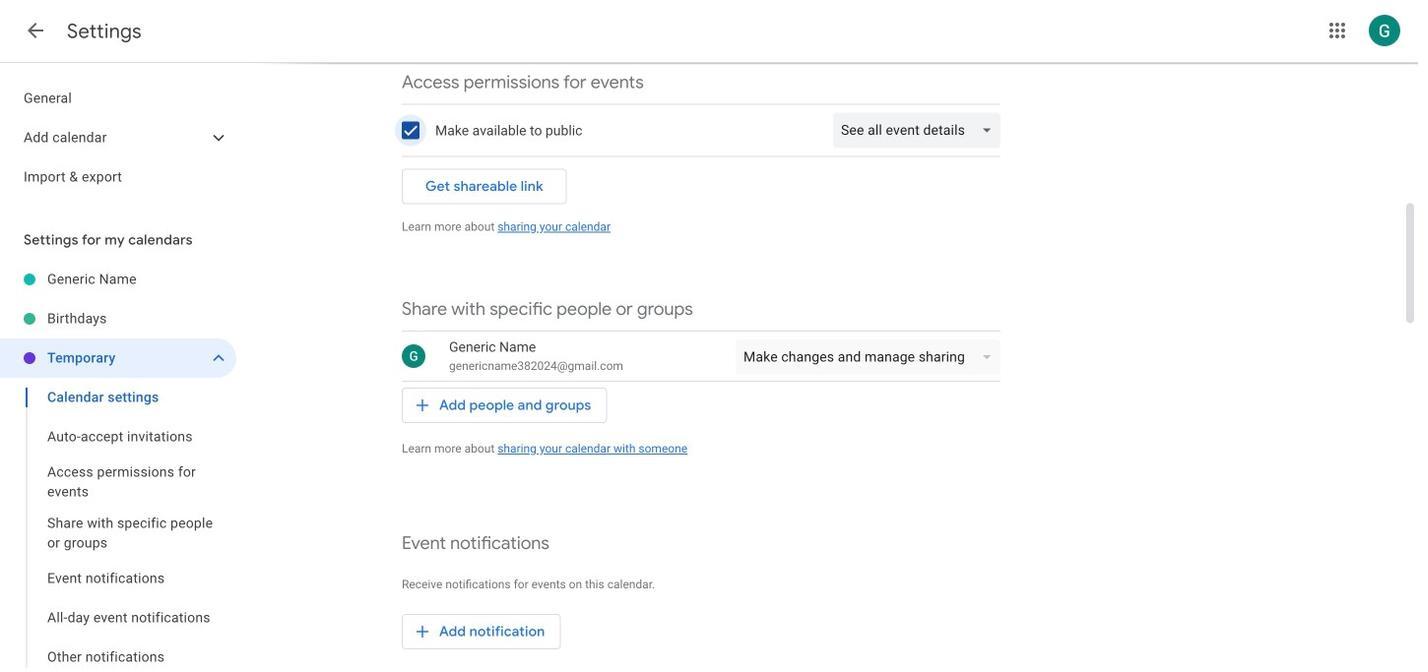 Task type: describe. For each thing, give the bounding box(es) containing it.
2 tree from the top
[[0, 260, 236, 670]]

go back image
[[24, 19, 47, 42]]

generic name tree item
[[0, 260, 236, 299]]



Task type: vqa. For each thing, say whether or not it's contained in the screenshot.
25 element
no



Task type: locate. For each thing, give the bounding box(es) containing it.
None field
[[833, 107, 1001, 154]]

1 tree from the top
[[0, 79, 236, 197]]

tree
[[0, 79, 236, 197], [0, 260, 236, 670]]

1 vertical spatial tree
[[0, 260, 236, 670]]

temporary tree item
[[0, 339, 236, 378]]

0 vertical spatial tree
[[0, 79, 236, 197]]

birthdays tree item
[[0, 299, 236, 339]]

heading
[[67, 19, 142, 44]]

group
[[0, 378, 236, 670]]



